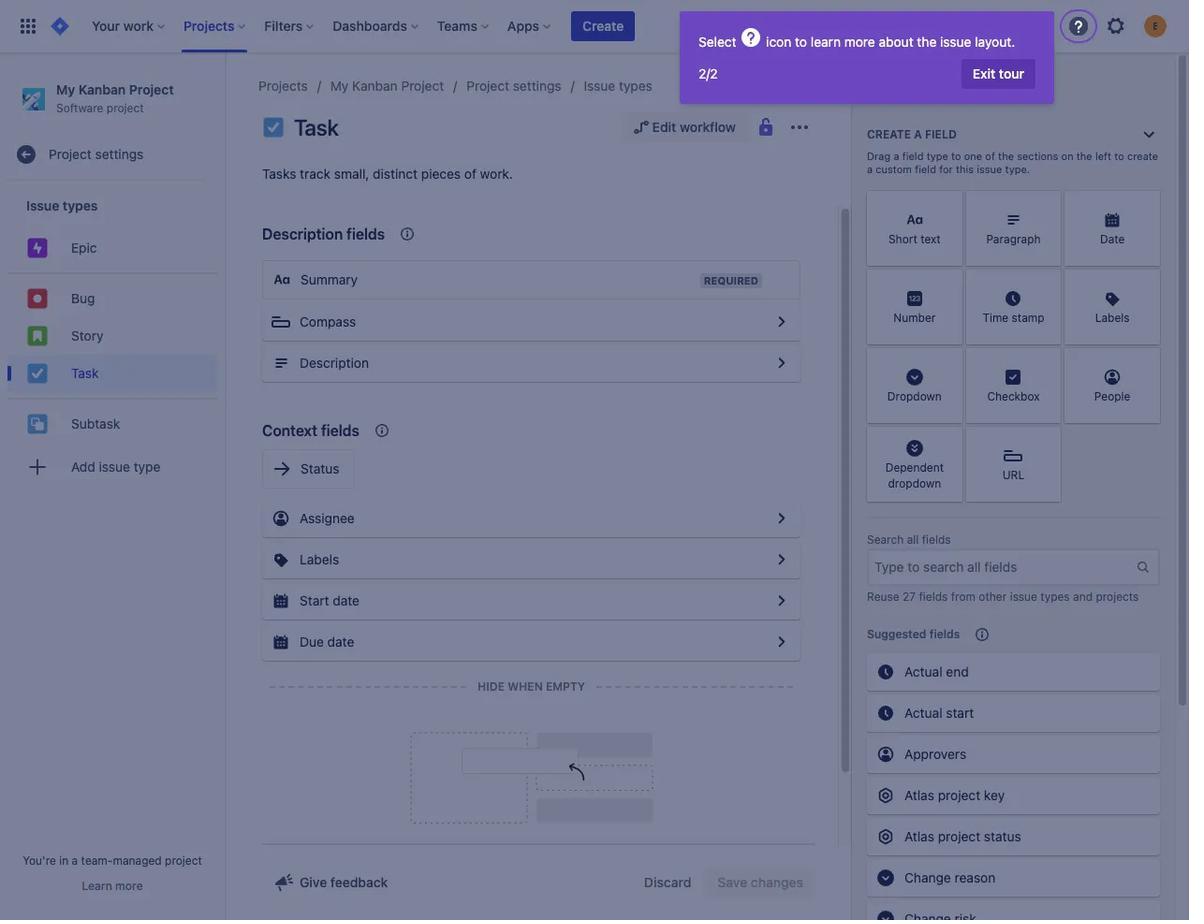 Task type: describe. For each thing, give the bounding box(es) containing it.
summary
[[301, 272, 358, 287]]

search image
[[841, 19, 856, 34]]

the inside drag fields here or drag the dotted line up to add fields to your "task" issues' layout. when empty, these fields may appear under a "show more" link or may be hidden.
[[445, 845, 465, 861]]

actual start
[[904, 705, 974, 721]]

context
[[262, 422, 317, 439]]

actual end
[[904, 664, 969, 680]]

time
[[983, 311, 1009, 325]]

approvers
[[904, 746, 966, 762]]

learn more
[[82, 879, 143, 893]]

exit tour button
[[961, 59, 1035, 89]]

small,
[[334, 166, 369, 182]]

issue up the exit tour button on the top right of the page
[[940, 34, 971, 50]]

fields
[[867, 89, 908, 106]]

atlas for atlas project key
[[904, 787, 934, 803]]

date for start date
[[333, 593, 360, 609]]

more information about the fields image
[[920, 86, 942, 109]]

0 vertical spatial may
[[510, 863, 535, 879]]

a down more information about the fields image
[[914, 127, 922, 141]]

up
[[536, 845, 552, 861]]

add issue type
[[71, 459, 160, 474]]

edit workflow
[[652, 119, 736, 135]]

tasks
[[262, 166, 296, 182]]

fields left 'more information about the suggested fields' image
[[929, 627, 960, 641]]

your
[[649, 845, 676, 861]]

change reason button
[[867, 859, 1160, 897]]

left
[[1095, 150, 1111, 162]]

select
[[698, 34, 740, 50]]

description button
[[262, 345, 800, 382]]

bug link
[[7, 280, 217, 318]]

1 vertical spatial settings
[[95, 146, 144, 162]]

fields right the 27
[[919, 590, 948, 604]]

reuse
[[867, 590, 899, 604]]

dotted
[[468, 845, 508, 861]]

due date button
[[262, 624, 800, 661]]

project right managed
[[165, 854, 202, 868]]

date for due date
[[327, 634, 354, 650]]

1 vertical spatial or
[[741, 863, 753, 879]]

add
[[71, 459, 95, 474]]

start date
[[300, 593, 360, 609]]

in
[[59, 854, 69, 868]]

other
[[979, 590, 1007, 604]]

atlas project key
[[904, 787, 1005, 803]]

to up this
[[951, 150, 961, 162]]

edit
[[652, 119, 676, 135]]

epic link
[[7, 230, 217, 267]]

group containing issue types
[[7, 181, 217, 497]]

assignee button
[[262, 500, 800, 537]]

you're in a team-managed project
[[23, 854, 202, 868]]

layout. inside drag fields here or drag the dotted line up to add fields to your "task" issues' layout. when empty, these fields may appear under a "show more" link or may be hidden.
[[310, 863, 350, 879]]

actual for actual end
[[904, 664, 942, 680]]

0 vertical spatial settings
[[513, 78, 561, 94]]

managed
[[113, 854, 162, 868]]

be
[[514, 882, 529, 898]]

1 horizontal spatial project settings link
[[466, 75, 561, 97]]

open field configuration image for labels
[[771, 549, 793, 571]]

primary element
[[11, 0, 833, 52]]

end
[[946, 664, 969, 680]]

from
[[951, 590, 976, 604]]

people
[[1094, 390, 1130, 404]]

add issue type button
[[7, 449, 217, 486]]

url
[[1002, 469, 1024, 483]]

change
[[904, 870, 951, 886]]

create button
[[571, 11, 635, 41]]

kanban for my kanban project software project
[[78, 81, 126, 97]]

under
[[584, 863, 619, 879]]

bug
[[71, 290, 95, 306]]

feedback
[[330, 874, 388, 890]]

drag a field type to one of the sections on the left to create a custom field for this issue type.
[[867, 150, 1158, 175]]

compass
[[300, 314, 356, 330]]

create banner
[[0, 0, 1189, 52]]

key
[[984, 787, 1005, 803]]

drag
[[414, 845, 442, 861]]

drag for drag a field type to one of the sections on the left to create a custom field for this issue type.
[[867, 150, 891, 162]]

issue inside button
[[99, 459, 130, 474]]

kanban for my kanban project
[[352, 78, 398, 94]]

the up type.
[[998, 150, 1014, 162]]

project settings inside the project settings link
[[49, 146, 144, 162]]

1 horizontal spatial project settings
[[466, 78, 561, 94]]

atlas project status
[[904, 829, 1021, 844]]

learn more button
[[82, 879, 143, 894]]

atlas for atlas project status
[[904, 829, 934, 844]]

fields up the under
[[597, 845, 630, 861]]

my kanban project link
[[330, 75, 444, 97]]

drag fields here or drag the dotted line up to add fields to your "task" issues' layout. when empty, these fields may appear under a "show more" link or may be hidden.
[[298, 845, 764, 898]]

group containing bug
[[7, 273, 217, 398]]

task inside group
[[71, 365, 99, 381]]

open field configuration image for start date
[[771, 590, 793, 612]]

short text
[[888, 233, 941, 247]]

1 vertical spatial of
[[464, 166, 476, 182]]

search all fields
[[867, 533, 951, 547]]

Type to search all fields text field
[[869, 551, 1136, 584]]

icon to learn more about the issue layout.
[[762, 34, 1015, 50]]

suggested fields
[[867, 627, 960, 641]]

add issue type image
[[26, 456, 49, 479]]

add
[[571, 845, 594, 861]]

story
[[71, 327, 103, 343]]

reason
[[955, 870, 995, 886]]

to right icon
[[795, 34, 807, 50]]

create for create a field
[[867, 127, 911, 141]]

checkbox
[[987, 390, 1040, 404]]

tasks track small, distinct pieces of work.
[[262, 166, 513, 182]]

when
[[353, 863, 388, 879]]

text
[[920, 233, 941, 247]]

link
[[716, 863, 737, 879]]

0 vertical spatial task
[[294, 114, 339, 140]]

more"
[[676, 863, 713, 879]]

2 horizontal spatial types
[[1040, 590, 1070, 604]]

track
[[300, 166, 331, 182]]

and
[[1073, 590, 1093, 604]]

sections
[[1017, 150, 1058, 162]]

open field configuration image for compass
[[771, 311, 793, 333]]

fields left more information about the context fields icon
[[346, 226, 385, 242]]

1 horizontal spatial labels
[[1095, 311, 1130, 325]]

my for my kanban project software project
[[56, 81, 75, 97]]

description fields
[[262, 226, 385, 242]]

my for my kanban project
[[330, 78, 349, 94]]

suggested
[[867, 627, 926, 641]]

open field configuration image for assignee
[[771, 507, 793, 530]]

field for create
[[925, 127, 957, 141]]

open field configuration image for due date
[[771, 631, 793, 653]]

a left custom on the right of page
[[867, 163, 873, 175]]

project inside my kanban project software project
[[107, 101, 144, 115]]

you're
[[23, 854, 56, 868]]

line
[[512, 845, 533, 861]]



Task type: locate. For each thing, give the bounding box(es) containing it.
actual inside button
[[904, 705, 942, 721]]

kanban down primary element
[[352, 78, 398, 94]]

description for description fields
[[262, 226, 343, 242]]

1 open field configuration image from the top
[[771, 507, 793, 530]]

all
[[907, 533, 919, 547]]

open field configuration image inside due date button
[[771, 631, 793, 653]]

project inside button
[[938, 829, 980, 844]]

distinct
[[373, 166, 418, 182]]

start
[[300, 593, 329, 609]]

drag up custom on the right of page
[[867, 150, 891, 162]]

settings down my kanban project software project
[[95, 146, 144, 162]]

issue down one
[[977, 163, 1002, 175]]

drag inside drag fields here or drag the dotted line up to add fields to your "task" issues' layout. when empty, these fields may appear under a "show more" link or may be hidden.
[[298, 845, 327, 861]]

approvers button
[[867, 736, 1160, 773]]

or up empty,
[[398, 845, 410, 861]]

more information about the context fields image
[[396, 223, 419, 245]]

date inside button
[[333, 593, 360, 609]]

0 horizontal spatial or
[[398, 845, 410, 861]]

project settings link down my kanban project software project
[[7, 136, 217, 173]]

open field configuration image inside description button
[[771, 352, 793, 374]]

layout. left when
[[310, 863, 350, 879]]

0 horizontal spatial kanban
[[78, 81, 126, 97]]

issue types link
[[584, 75, 652, 97]]

type inside drag a field type to one of the sections on the left to create a custom field for this issue type.
[[927, 150, 948, 162]]

project right software
[[107, 101, 144, 115]]

more
[[844, 34, 875, 50], [115, 879, 143, 893]]

1 vertical spatial project settings
[[49, 146, 144, 162]]

issue
[[584, 78, 615, 94], [26, 197, 59, 213]]

start date button
[[262, 582, 800, 620]]

issue inside drag a field type to one of the sections on the left to create a custom field for this issue type.
[[977, 163, 1002, 175]]

2 actual from the top
[[904, 705, 942, 721]]

drag for drag fields here or drag the dotted line up to add fields to your "task" issues' layout. when empty, these fields may appear under a "show more" link or may be hidden.
[[298, 845, 327, 861]]

0 vertical spatial labels
[[1095, 311, 1130, 325]]

0 vertical spatial atlas
[[904, 787, 934, 803]]

issue types
[[584, 78, 652, 94], [26, 197, 98, 213]]

paragraph
[[986, 233, 1041, 247]]

1 horizontal spatial type
[[927, 150, 948, 162]]

required
[[704, 274, 758, 286]]

1 vertical spatial field
[[902, 150, 924, 162]]

type down subtask link
[[134, 459, 160, 474]]

the right the on
[[1076, 150, 1092, 162]]

my inside my kanban project software project
[[56, 81, 75, 97]]

0 vertical spatial more
[[844, 34, 875, 50]]

date right start
[[333, 593, 360, 609]]

settings
[[513, 78, 561, 94], [95, 146, 144, 162]]

0 horizontal spatial of
[[464, 166, 476, 182]]

project settings down software
[[49, 146, 144, 162]]

jira software image
[[49, 15, 71, 37]]

layout.
[[975, 34, 1015, 50], [310, 863, 350, 879]]

or down issues'
[[741, 863, 753, 879]]

issue for the issue types link on the top of page
[[584, 78, 615, 94]]

epic
[[71, 239, 97, 255]]

0 horizontal spatial settings
[[95, 146, 144, 162]]

subtask
[[71, 415, 120, 431]]

types up edit
[[619, 78, 652, 94]]

field up for
[[925, 127, 957, 141]]

1 horizontal spatial of
[[985, 150, 995, 162]]

dropdown
[[888, 477, 941, 491]]

fields
[[346, 226, 385, 242], [321, 422, 359, 439], [922, 533, 951, 547], [919, 590, 948, 604], [929, 627, 960, 641], [331, 845, 364, 861], [597, 845, 630, 861], [473, 863, 506, 879]]

jira software image
[[49, 15, 71, 37]]

issue right the add
[[99, 459, 130, 474]]

1 vertical spatial types
[[63, 197, 98, 213]]

description for description
[[300, 355, 369, 371]]

0 vertical spatial open field configuration image
[[771, 507, 793, 530]]

2 atlas from the top
[[904, 829, 934, 844]]

types for group containing issue types
[[63, 197, 98, 213]]

atlas project key button
[[867, 777, 1160, 814]]

projects
[[1096, 590, 1139, 604]]

more down managed
[[115, 879, 143, 893]]

fields left more information about the context fields image
[[321, 422, 359, 439]]

issue types up epic
[[26, 197, 98, 213]]

issue types for group containing issue types
[[26, 197, 98, 213]]

issue down create button
[[584, 78, 615, 94]]

3 open field configuration image from the top
[[771, 549, 793, 571]]

number
[[893, 311, 936, 325]]

search
[[867, 533, 904, 547]]

1 vertical spatial date
[[327, 634, 354, 650]]

field down create a field on the right of page
[[902, 150, 924, 162]]

to right up
[[555, 845, 567, 861]]

open field configuration image inside compass button
[[771, 311, 793, 333]]

here
[[367, 845, 394, 861]]

0 vertical spatial field
[[925, 127, 957, 141]]

actual start button
[[867, 695, 1160, 732]]

open field configuration image inside labels button
[[771, 549, 793, 571]]

1 vertical spatial issue types
[[26, 197, 98, 213]]

learn
[[811, 34, 841, 50]]

settings left the issue types link on the top of page
[[513, 78, 561, 94]]

1 horizontal spatial settings
[[513, 78, 561, 94]]

0 horizontal spatial issue
[[26, 197, 59, 213]]

to up "show
[[634, 845, 646, 861]]

0 vertical spatial issue types
[[584, 78, 652, 94]]

1 horizontal spatial types
[[619, 78, 652, 94]]

create for create
[[582, 18, 624, 34]]

of
[[985, 150, 995, 162], [464, 166, 476, 182]]

task right issue type icon
[[294, 114, 339, 140]]

labels up start
[[300, 551, 339, 567]]

1 horizontal spatial kanban
[[352, 78, 398, 94]]

issue types down create button
[[584, 78, 652, 94]]

my right the projects
[[330, 78, 349, 94]]

fields up give feedback
[[331, 845, 364, 861]]

actual inside button
[[904, 664, 942, 680]]

0 horizontal spatial issue types
[[26, 197, 98, 213]]

1 vertical spatial type
[[134, 459, 160, 474]]

2 open field configuration image from the top
[[771, 352, 793, 374]]

a up custom on the right of page
[[894, 150, 899, 162]]

one
[[964, 150, 982, 162]]

a inside drag fields here or drag the dotted line up to add fields to your "task" issues' layout. when empty, these fields may appear under a "show more" link or may be hidden.
[[623, 863, 630, 879]]

hidden.
[[532, 882, 578, 898]]

0 horizontal spatial drag
[[298, 845, 327, 861]]

about
[[879, 34, 913, 50]]

0 horizontal spatial create
[[582, 18, 624, 34]]

kanban up software
[[78, 81, 126, 97]]

1 horizontal spatial task
[[294, 114, 339, 140]]

issue right 'other'
[[1010, 590, 1037, 604]]

discard
[[644, 874, 691, 890]]

my up software
[[56, 81, 75, 97]]

atlas down the approvers
[[904, 787, 934, 803]]

assignee
[[300, 510, 355, 526]]

1 group from the top
[[7, 181, 217, 497]]

field left for
[[915, 163, 936, 175]]

type up for
[[927, 150, 948, 162]]

subtask link
[[7, 406, 217, 443]]

issue types inside group
[[26, 197, 98, 213]]

icon
[[766, 34, 791, 50]]

date right due
[[327, 634, 354, 650]]

0 vertical spatial type
[[927, 150, 948, 162]]

time stamp
[[983, 311, 1044, 325]]

issue types for the issue types link on the top of page
[[584, 78, 652, 94]]

custom
[[876, 163, 912, 175]]

these
[[436, 863, 470, 879]]

drag up give
[[298, 845, 327, 861]]

1 open field configuration image from the top
[[771, 311, 793, 333]]

0 vertical spatial date
[[333, 593, 360, 609]]

0 vertical spatial project settings link
[[466, 75, 561, 97]]

team-
[[81, 854, 113, 868]]

0 vertical spatial layout.
[[975, 34, 1015, 50]]

0 horizontal spatial layout.
[[310, 863, 350, 879]]

1 vertical spatial labels
[[300, 551, 339, 567]]

work.
[[480, 166, 513, 182]]

1 vertical spatial create
[[867, 127, 911, 141]]

workflow
[[680, 119, 736, 135]]

types for the issue types link on the top of page
[[619, 78, 652, 94]]

more information about the suggested fields image
[[971, 624, 994, 646]]

open field configuration image for description
[[771, 352, 793, 374]]

create
[[1127, 150, 1158, 162]]

1 horizontal spatial issue types
[[584, 78, 652, 94]]

atlas project status button
[[867, 818, 1160, 856]]

create inside button
[[582, 18, 624, 34]]

kanban inside my kanban project software project
[[78, 81, 126, 97]]

empty,
[[392, 863, 433, 879]]

1 vertical spatial layout.
[[310, 863, 350, 879]]

1 horizontal spatial or
[[741, 863, 753, 879]]

issue for group containing issue types
[[26, 197, 59, 213]]

0 horizontal spatial project settings
[[49, 146, 144, 162]]

0 vertical spatial issue
[[584, 78, 615, 94]]

drag inside drag a field type to one of the sections on the left to create a custom field for this issue type.
[[867, 150, 891, 162]]

1 vertical spatial description
[[300, 355, 369, 371]]

date
[[1100, 233, 1125, 247]]

types left and
[[1040, 590, 1070, 604]]

2 vertical spatial field
[[915, 163, 936, 175]]

help image
[[740, 26, 762, 49]]

labels inside button
[[300, 551, 339, 567]]

0 vertical spatial create
[[582, 18, 624, 34]]

project settings up work.
[[466, 78, 561, 94]]

1 vertical spatial atlas
[[904, 829, 934, 844]]

projects link
[[258, 75, 308, 97]]

layout. up exit tour
[[975, 34, 1015, 50]]

of right one
[[985, 150, 995, 162]]

1 horizontal spatial more
[[844, 34, 875, 50]]

types up epic
[[63, 197, 98, 213]]

field for drag
[[902, 150, 924, 162]]

the
[[917, 34, 937, 50], [998, 150, 1014, 162], [1076, 150, 1092, 162], [445, 845, 465, 861]]

project inside my kanban project software project
[[129, 81, 174, 97]]

more right learn
[[844, 34, 875, 50]]

2 group from the top
[[7, 273, 217, 398]]

status
[[984, 829, 1021, 844]]

0 horizontal spatial more
[[115, 879, 143, 893]]

2 open field configuration image from the top
[[771, 590, 793, 612]]

0 horizontal spatial type
[[134, 459, 160, 474]]

1 vertical spatial may
[[485, 882, 510, 898]]

issue inside group
[[26, 197, 59, 213]]

1 vertical spatial task
[[71, 365, 99, 381]]

for
[[939, 163, 953, 175]]

fields down dotted
[[473, 863, 506, 879]]

pieces
[[421, 166, 461, 182]]

2 vertical spatial types
[[1040, 590, 1070, 604]]

a right in
[[72, 854, 78, 868]]

to right "left" at right
[[1114, 150, 1124, 162]]

give feedback
[[300, 874, 388, 890]]

0 vertical spatial drag
[[867, 150, 891, 162]]

4 open field configuration image from the top
[[771, 631, 793, 653]]

task down story
[[71, 365, 99, 381]]

open field configuration image inside assignee button
[[771, 507, 793, 530]]

of left work.
[[464, 166, 476, 182]]

of inside drag a field type to one of the sections on the left to create a custom field for this issue type.
[[985, 150, 995, 162]]

the up these
[[445, 845, 465, 861]]

may
[[510, 863, 535, 879], [485, 882, 510, 898]]

open field configuration image
[[771, 311, 793, 333], [771, 352, 793, 374], [771, 549, 793, 571], [771, 631, 793, 653]]

0 vertical spatial project settings
[[466, 78, 561, 94]]

types inside group
[[63, 197, 98, 213]]

0 vertical spatial of
[[985, 150, 995, 162]]

1 actual from the top
[[904, 664, 942, 680]]

actual left end
[[904, 664, 942, 680]]

fields right all
[[922, 533, 951, 547]]

create up custom on the right of page
[[867, 127, 911, 141]]

project inside button
[[938, 787, 980, 803]]

0 vertical spatial actual
[[904, 664, 942, 680]]

labels up people
[[1095, 311, 1130, 325]]

0 horizontal spatial my
[[56, 81, 75, 97]]

reuse 27 fields from other issue types and projects
[[867, 590, 1139, 604]]

software
[[56, 101, 103, 115]]

1 horizontal spatial layout.
[[975, 34, 1015, 50]]

project left key
[[938, 787, 980, 803]]

give
[[300, 874, 327, 890]]

to
[[795, 34, 807, 50], [951, 150, 961, 162], [1114, 150, 1124, 162], [555, 845, 567, 861], [634, 845, 646, 861]]

issue type icon image
[[262, 116, 285, 139]]

0 vertical spatial or
[[398, 845, 410, 861]]

due
[[300, 634, 324, 650]]

1 horizontal spatial drag
[[867, 150, 891, 162]]

atlas inside atlas project status button
[[904, 829, 934, 844]]

1 horizontal spatial issue
[[584, 78, 615, 94]]

"task"
[[680, 845, 719, 861]]

1 vertical spatial project settings link
[[7, 136, 217, 173]]

short
[[888, 233, 917, 247]]

open field configuration image
[[771, 507, 793, 530], [771, 590, 793, 612]]

this
[[956, 163, 974, 175]]

project down atlas project key
[[938, 829, 980, 844]]

1 atlas from the top
[[904, 787, 934, 803]]

status
[[301, 461, 339, 477]]

1 horizontal spatial create
[[867, 127, 911, 141]]

atlas up the change
[[904, 829, 934, 844]]

project settings link up work.
[[466, 75, 561, 97]]

description down compass
[[300, 355, 369, 371]]

date inside button
[[327, 634, 354, 650]]

create up the issue types link on the top of page
[[582, 18, 624, 34]]

more information about the context fields image
[[371, 419, 393, 442]]

labels
[[1095, 311, 1130, 325], [300, 551, 339, 567]]

issue up epic link
[[26, 197, 59, 213]]

0 horizontal spatial project settings link
[[7, 136, 217, 173]]

actual left the start
[[904, 705, 942, 721]]

dependent
[[885, 460, 944, 475]]

atlas inside atlas project key button
[[904, 787, 934, 803]]

0 horizontal spatial task
[[71, 365, 99, 381]]

my
[[330, 78, 349, 94], [56, 81, 75, 97]]

may down the line
[[510, 863, 535, 879]]

1 vertical spatial drag
[[298, 845, 327, 861]]

dependent dropdown
[[885, 460, 944, 491]]

0 vertical spatial types
[[619, 78, 652, 94]]

issue
[[940, 34, 971, 50], [977, 163, 1002, 175], [99, 459, 130, 474], [1010, 590, 1037, 604]]

type inside button
[[134, 459, 160, 474]]

"show
[[633, 863, 672, 879]]

Search field
[[833, 11, 1020, 41]]

0 horizontal spatial types
[[63, 197, 98, 213]]

1 horizontal spatial my
[[330, 78, 349, 94]]

open field configuration image inside start date button
[[771, 590, 793, 612]]

description inside button
[[300, 355, 369, 371]]

more inside button
[[115, 879, 143, 893]]

a right the under
[[623, 863, 630, 879]]

type
[[927, 150, 948, 162], [134, 459, 160, 474]]

on
[[1061, 150, 1073, 162]]

actual for actual start
[[904, 705, 942, 721]]

description up summary
[[262, 226, 343, 242]]

issues'
[[723, 845, 764, 861]]

0 vertical spatial description
[[262, 226, 343, 242]]

1 vertical spatial open field configuration image
[[771, 590, 793, 612]]

the right 'about'
[[917, 34, 937, 50]]

1 vertical spatial more
[[115, 879, 143, 893]]

exit tour
[[973, 66, 1024, 81]]

may left be
[[485, 882, 510, 898]]

1 vertical spatial actual
[[904, 705, 942, 721]]

1 vertical spatial issue
[[26, 197, 59, 213]]

0 horizontal spatial labels
[[300, 551, 339, 567]]

context fields
[[262, 422, 359, 439]]

drag
[[867, 150, 891, 162], [298, 845, 327, 861]]

group
[[7, 181, 217, 497], [7, 273, 217, 398]]



Task type: vqa. For each thing, say whether or not it's contained in the screenshot.


